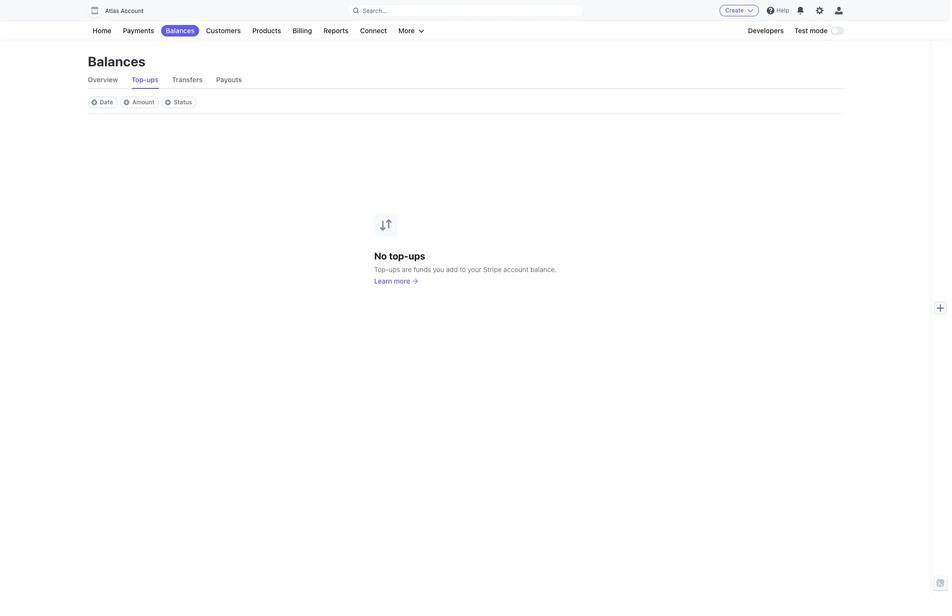 Task type: locate. For each thing, give the bounding box(es) containing it.
0 horizontal spatial balances
[[88, 53, 146, 69]]

toolbar
[[88, 97, 197, 108]]

notifications image
[[797, 7, 805, 14]]

connect link
[[355, 25, 392, 37]]

stripe
[[484, 265, 502, 274]]

more
[[394, 277, 410, 285]]

create button
[[720, 5, 760, 16]]

balances
[[166, 26, 195, 35], [88, 53, 146, 69]]

top- for top-ups
[[132, 76, 147, 84]]

learn
[[374, 277, 392, 285]]

1 horizontal spatial top-
[[374, 265, 389, 274]]

help button
[[764, 3, 794, 18]]

learn more link
[[374, 277, 418, 286]]

top- for top-ups are funds you add to your stripe account balance.
[[374, 265, 389, 274]]

no top-ups
[[374, 251, 425, 262]]

top- up amount
[[132, 76, 147, 84]]

balances link
[[161, 25, 200, 37]]

top- up learn
[[374, 265, 389, 274]]

2 vertical spatial ups
[[389, 265, 400, 274]]

1 horizontal spatial ups
[[389, 265, 400, 274]]

are
[[402, 265, 412, 274]]

1 vertical spatial balances
[[88, 53, 146, 69]]

ups
[[147, 76, 159, 84], [409, 251, 425, 262], [389, 265, 400, 274]]

search…
[[363, 7, 387, 14]]

tab list containing overview
[[88, 71, 844, 89]]

ups for top-ups are funds you add to your stripe account balance.
[[389, 265, 400, 274]]

mode
[[810, 26, 828, 35]]

balances right the payments
[[166, 26, 195, 35]]

1 vertical spatial top-
[[374, 265, 389, 274]]

add date image
[[91, 100, 97, 105]]

connect
[[360, 26, 387, 35]]

ups up funds
[[409, 251, 425, 262]]

ups up learn more on the left of page
[[389, 265, 400, 274]]

more button
[[394, 25, 429, 37]]

0 vertical spatial ups
[[147, 76, 159, 84]]

tab list
[[88, 71, 844, 89]]

0 vertical spatial balances
[[166, 26, 195, 35]]

atlas account button
[[88, 4, 153, 17]]

funds
[[414, 265, 431, 274]]

transfers link
[[172, 71, 203, 89]]

ups for top-ups
[[147, 76, 159, 84]]

overview link
[[88, 71, 118, 89]]

overview
[[88, 76, 118, 84]]

ups up amount
[[147, 76, 159, 84]]

2 horizontal spatial ups
[[409, 251, 425, 262]]

to
[[460, 265, 466, 274]]

0 vertical spatial top-
[[132, 76, 147, 84]]

products
[[252, 26, 281, 35]]

1 horizontal spatial balances
[[166, 26, 195, 35]]

Search… text field
[[347, 5, 584, 17]]

payouts link
[[216, 71, 242, 89]]

test mode
[[795, 26, 828, 35]]

balances up overview
[[88, 53, 146, 69]]

atlas
[[105, 7, 119, 14]]

payments
[[123, 26, 154, 35]]

home link
[[88, 25, 116, 37]]

0 horizontal spatial top-
[[132, 76, 147, 84]]

your
[[468, 265, 482, 274]]

top-
[[132, 76, 147, 84], [374, 265, 389, 274]]

reports link
[[319, 25, 354, 37]]

0 horizontal spatial ups
[[147, 76, 159, 84]]



Task type: describe. For each thing, give the bounding box(es) containing it.
atlas account
[[105, 7, 144, 14]]

reports
[[324, 26, 349, 35]]

Search… search field
[[347, 5, 584, 17]]

more
[[399, 26, 415, 35]]

billing
[[293, 26, 312, 35]]

payments link
[[118, 25, 159, 37]]

transfers
[[172, 76, 203, 84]]

top-ups
[[132, 76, 159, 84]]

learn more
[[374, 277, 410, 285]]

top-
[[389, 251, 409, 262]]

create
[[726, 7, 744, 14]]

add amount image
[[124, 100, 130, 105]]

you
[[433, 265, 445, 274]]

balances inside "link"
[[166, 26, 195, 35]]

status
[[174, 99, 192, 106]]

date
[[100, 99, 113, 106]]

top-ups link
[[132, 71, 159, 89]]

help
[[777, 7, 790, 14]]

billing link
[[288, 25, 317, 37]]

add
[[446, 265, 458, 274]]

account
[[504, 265, 529, 274]]

1 vertical spatial ups
[[409, 251, 425, 262]]

payouts
[[216, 76, 242, 84]]

products link
[[248, 25, 286, 37]]

no
[[374, 251, 387, 262]]

developers
[[749, 26, 784, 35]]

home
[[93, 26, 111, 35]]

customers
[[206, 26, 241, 35]]

amount
[[132, 99, 155, 106]]

customers link
[[201, 25, 246, 37]]

toolbar containing date
[[88, 97, 197, 108]]

account
[[121, 7, 144, 14]]

test
[[795, 26, 809, 35]]

add status image
[[165, 100, 171, 105]]

balance.
[[531, 265, 557, 274]]

developers link
[[744, 25, 789, 37]]

top-ups are funds you add to your stripe account balance.
[[374, 265, 557, 274]]



Task type: vqa. For each thing, say whether or not it's contained in the screenshot.
1st Save from the left
no



